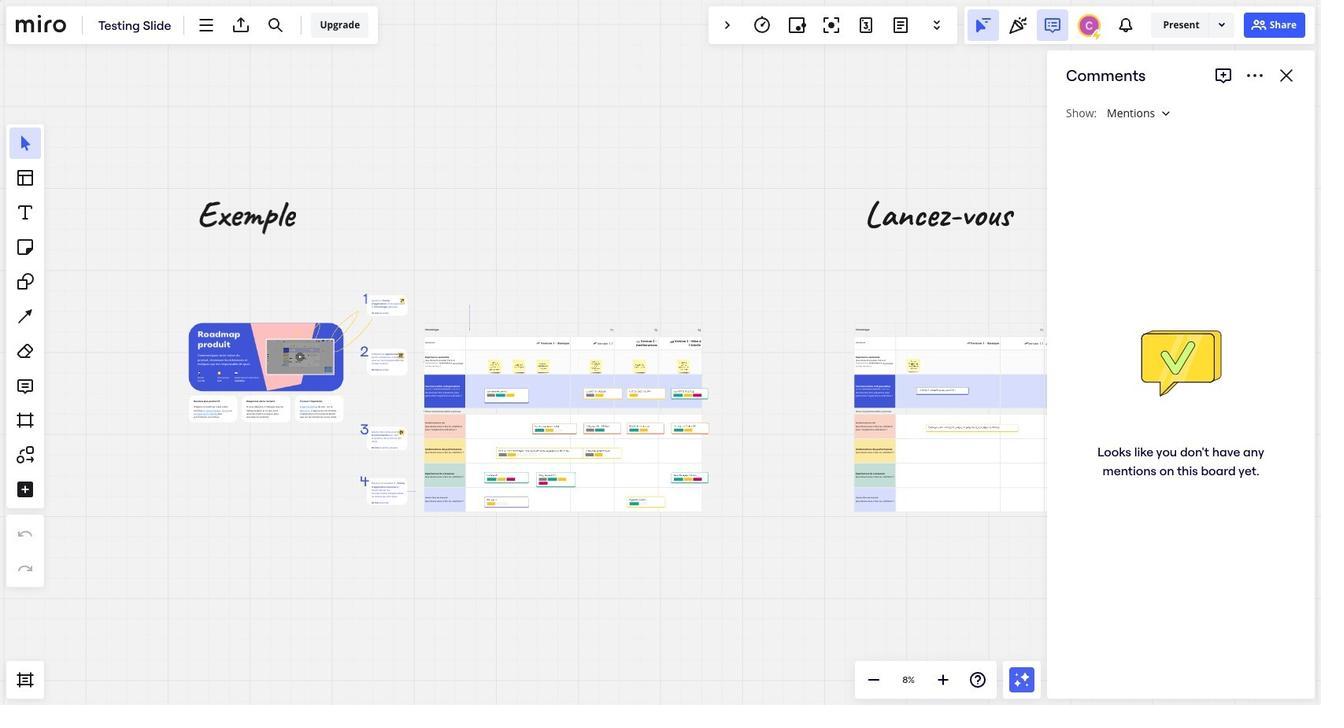 Task type: locate. For each thing, give the bounding box(es) containing it.
spagx image
[[1250, 16, 1269, 35], [1216, 18, 1228, 31], [1091, 29, 1104, 41]]

board toolbar
[[6, 6, 378, 44]]

communication toolbar
[[965, 6, 1315, 44]]

comment image
[[1044, 16, 1063, 35]]

hide collaborators' cursors image
[[975, 16, 994, 35]]

feed image
[[1117, 16, 1136, 35]]

collaboration toolbar
[[709, 6, 958, 44]]

search image
[[267, 16, 285, 35]]

1 horizontal spatial spagx image
[[1216, 18, 1228, 31]]

2 horizontal spatial spagx image
[[1250, 16, 1269, 35]]



Task type: describe. For each thing, give the bounding box(es) containing it.
reactions image
[[1009, 16, 1028, 35]]

close image
[[1278, 66, 1296, 85]]

export this board image
[[232, 16, 251, 35]]

0 horizontal spatial spagx image
[[1091, 29, 1104, 41]]

open frames image
[[16, 671, 35, 690]]

hide apps image
[[718, 16, 737, 35]]

creation toolbar
[[6, 50, 44, 662]]

main menu image
[[197, 16, 216, 35]]



Task type: vqa. For each thing, say whether or not it's contained in the screenshot.
SWITCH TO RESEARCH TEAM TEAM ICON
no



